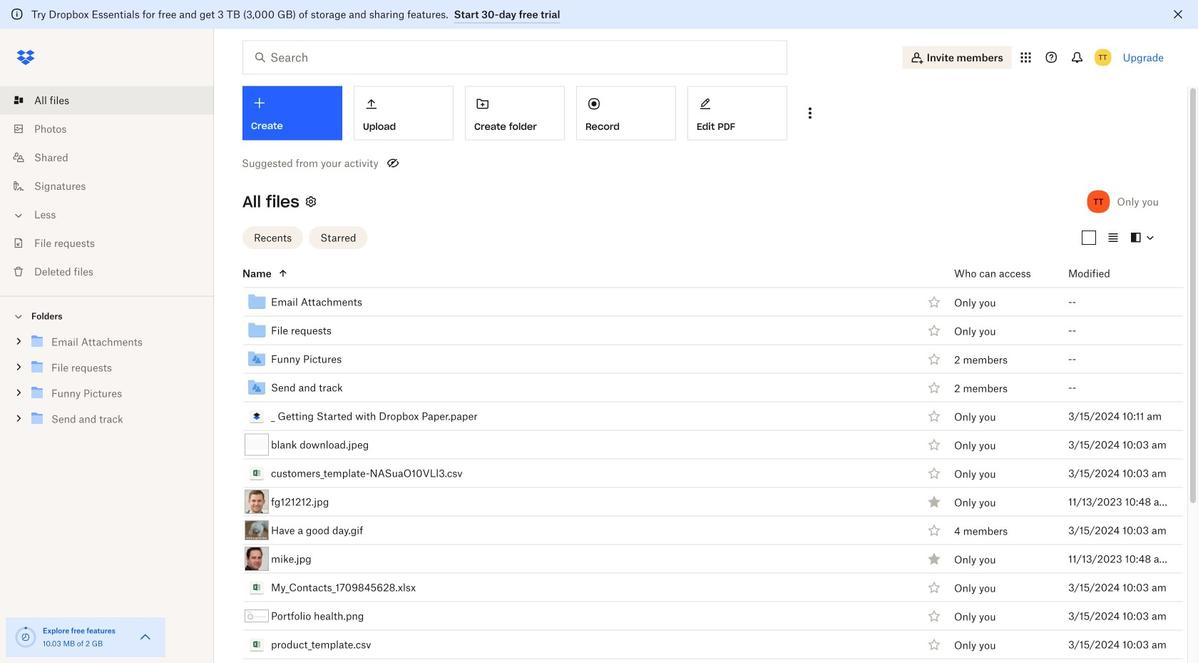 Task type: vqa. For each thing, say whether or not it's contained in the screenshot.
/FG121212.JPG image
yes



Task type: locate. For each thing, give the bounding box(es) containing it.
add to starred image inside the "name file requests, modified 12/14/2023 5:10 pm," element
[[926, 322, 943, 339]]

add to starred image for the "name file requests, modified 12/14/2023 5:10 pm," element
[[926, 322, 943, 339]]

list
[[0, 77, 214, 296]]

add to starred image inside name product_template.csv, modified 3/15/2024 10:03 am, element
[[926, 636, 943, 653]]

add to starred image for name portfolio health.png, modified 3/15/2024 10:03 am, 'element'
[[926, 607, 943, 624]]

alert
[[0, 0, 1199, 29]]

remove from starred image
[[926, 550, 943, 567]]

1 vertical spatial add to starred image
[[926, 436, 943, 453]]

1 add to starred image from the top
[[926, 293, 943, 310]]

name have a good day.gif, modified 3/15/2024 10:03 am, element
[[211, 516, 1185, 545]]

2 add to starred image from the top
[[926, 436, 943, 453]]

8 add to starred image from the top
[[926, 607, 943, 624]]

add to starred image inside the name customers_template-nasuao10vll3.csv, modified 3/15/2024 10:03 am, element
[[926, 465, 943, 482]]

7 add to starred image from the top
[[926, 579, 943, 596]]

quota usage progress bar
[[14, 626, 37, 649]]

0 vertical spatial add to starred image
[[926, 350, 943, 368]]

add to starred image inside name email attachments, modified 11/13/2023 11:24 am, element
[[926, 293, 943, 310]]

5 add to starred image from the top
[[926, 465, 943, 482]]

2 add to starred image from the top
[[926, 322, 943, 339]]

add to starred image for "name _ getting started with dropbox paper.paper, modified 3/15/2024 10:11 am," element
[[926, 408, 943, 425]]

name mike.jpg, modified 11/13/2023 10:48 am, element
[[211, 545, 1185, 573]]

1 add to starred image from the top
[[926, 350, 943, 368]]

name email attachments, modified 11/13/2023 11:24 am, element
[[211, 288, 1185, 317]]

name file requests, modified 12/14/2023 5:10 pm, element
[[211, 317, 1185, 345]]

Search in folder "Dropbox" text field
[[270, 49, 758, 66]]

name product_template.csv, modified 3/15/2024 10:03 am, element
[[211, 631, 1185, 659]]

add to starred image for name funny pictures, modified 11/13/2023 11:13 am, element
[[926, 350, 943, 368]]

add to starred image inside name funny pictures, modified 11/13/2023 11:13 am, element
[[926, 350, 943, 368]]

table
[[211, 259, 1185, 663]]

list item
[[0, 86, 214, 115]]

4 add to starred image from the top
[[926, 408, 943, 425]]

add to starred image inside name blank download.jpeg, modified 3/15/2024 10:03 am, element
[[926, 436, 943, 453]]

add to starred image inside name have a good day.gif, modified 3/15/2024 10:03 am, element
[[926, 522, 943, 539]]

3 add to starred image from the top
[[926, 379, 943, 396]]

add to starred image inside "name _ getting started with dropbox paper.paper, modified 3/15/2024 10:11 am," element
[[926, 408, 943, 425]]

/fg121212.jpg image
[[245, 490, 269, 514]]

add to starred image
[[926, 293, 943, 310], [926, 322, 943, 339], [926, 379, 943, 396], [926, 408, 943, 425], [926, 465, 943, 482], [926, 522, 943, 539], [926, 579, 943, 596], [926, 607, 943, 624], [926, 636, 943, 653]]

name blank download.jpeg, modified 3/15/2024 10:03 am, element
[[211, 431, 1185, 459]]

add to starred image
[[926, 350, 943, 368], [926, 436, 943, 453]]

add to starred image inside name portfolio health.png, modified 3/15/2024 10:03 am, 'element'
[[926, 607, 943, 624]]

add to starred image inside the name send and track, modified 3/15/2024 9:47 am, 'element'
[[926, 379, 943, 396]]

/blank download.jpeg image
[[245, 434, 269, 456]]

name funny pictures, modified 11/13/2023 11:13 am, element
[[211, 345, 1185, 374]]

add to starred image inside name my_contacts_1709845628.xlsx, modified 3/15/2024 10:03 am, element
[[926, 579, 943, 596]]

group
[[0, 326, 214, 442]]

6 add to starred image from the top
[[926, 522, 943, 539]]

9 add to starred image from the top
[[926, 636, 943, 653]]

name _ getting started with dropbox paper.paper, modified 3/15/2024 10:11 am, element
[[211, 402, 1185, 431]]



Task type: describe. For each thing, give the bounding box(es) containing it.
name my_contacts_1709845628.xlsx, modified 3/15/2024 10:03 am, element
[[211, 573, 1185, 602]]

add to starred image for the name customers_template-nasuao10vll3.csv, modified 3/15/2024 10:03 am, element
[[926, 465, 943, 482]]

name sandwich signature.pdf, modified 11/13/2023 10:58 am, element
[[211, 659, 1185, 663]]

add to starred image for name email attachments, modified 11/13/2023 11:24 am, element
[[926, 293, 943, 310]]

add to starred image for name my_contacts_1709845628.xlsx, modified 3/15/2024 10:03 am, element
[[926, 579, 943, 596]]

quota usage image
[[14, 626, 37, 649]]

remove from starred image
[[926, 493, 943, 510]]

name fg121212.jpg, modified 11/13/2023 10:48 am, element
[[211, 488, 1185, 516]]

less image
[[11, 208, 26, 223]]

name send and track, modified 3/15/2024 9:47 am, element
[[211, 374, 1185, 402]]

add to starred image for the name send and track, modified 3/15/2024 9:47 am, 'element'
[[926, 379, 943, 396]]

/portfolio health.png image
[[245, 609, 269, 622]]

/have a good day.gif image
[[245, 520, 269, 540]]

folder settings image
[[303, 193, 320, 210]]

add to starred image for name blank download.jpeg, modified 3/15/2024 10:03 am, element
[[926, 436, 943, 453]]

name customers_template-nasuao10vll3.csv, modified 3/15/2024 10:03 am, element
[[211, 459, 1185, 488]]

dropbox image
[[11, 43, 40, 72]]

add to starred image for name have a good day.gif, modified 3/15/2024 10:03 am, element
[[926, 522, 943, 539]]

add to starred image for name product_template.csv, modified 3/15/2024 10:03 am, element
[[926, 636, 943, 653]]

/mike.jpg image
[[245, 547, 269, 571]]

name portfolio health.png, modified 3/15/2024 10:03 am, element
[[211, 602, 1185, 631]]



